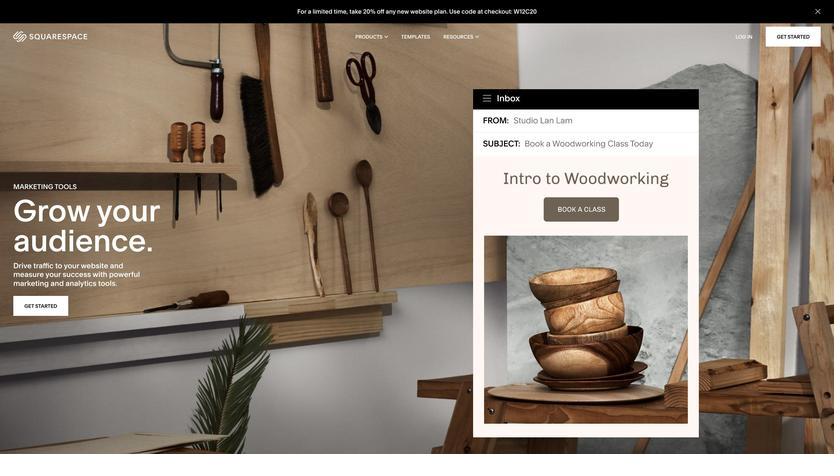 Task type: describe. For each thing, give the bounding box(es) containing it.
time,
[[334, 8, 348, 15]]

grow
[[13, 192, 90, 229]]

drive
[[13, 262, 32, 271]]

log
[[736, 33, 747, 40]]

website template image
[[474, 85, 700, 455]]

templates link
[[402, 23, 430, 50]]

marketing
[[13, 279, 49, 288]]

0 vertical spatial and
[[110, 262, 123, 271]]

0 vertical spatial get
[[777, 33, 787, 40]]

powerful
[[109, 270, 140, 279]]

get started inside the grow your audience. main content
[[24, 303, 57, 309]]

at
[[478, 8, 483, 15]]

log             in
[[736, 33, 753, 40]]

0 vertical spatial website
[[411, 8, 433, 15]]

success
[[63, 270, 91, 279]]

grow your audience. main content
[[0, 0, 835, 455]]

templates
[[402, 33, 430, 40]]

squarespace logo link
[[13, 31, 175, 42]]

1 horizontal spatial started
[[788, 33, 810, 40]]

products
[[356, 33, 383, 40]]

a
[[308, 8, 312, 15]]

audience.
[[13, 222, 153, 259]]

in
[[748, 33, 753, 40]]

1 horizontal spatial get started link
[[766, 27, 821, 47]]

products button
[[356, 23, 388, 50]]

traffic
[[33, 262, 54, 271]]

w12c20
[[514, 8, 537, 15]]

analytics
[[66, 279, 97, 288]]

take
[[350, 8, 362, 15]]

get started link inside the grow your audience. main content
[[13, 296, 68, 316]]

code
[[462, 8, 477, 15]]

to
[[55, 262, 62, 271]]

for a limited time, take 20% off any new website plan. use code at checkout: w12c20
[[298, 8, 537, 15]]

with
[[93, 270, 107, 279]]

20%
[[363, 8, 376, 15]]

limited
[[313, 8, 333, 15]]

resources button
[[444, 23, 479, 50]]

log             in link
[[736, 33, 753, 40]]

0 horizontal spatial your
[[46, 270, 61, 279]]



Task type: locate. For each thing, give the bounding box(es) containing it.
for
[[298, 8, 307, 15]]

0 horizontal spatial and
[[51, 279, 64, 288]]

off
[[377, 8, 385, 15]]

resources
[[444, 33, 474, 40]]

0 horizontal spatial website
[[81, 262, 108, 271]]

started inside the grow your audience. main content
[[35, 303, 57, 309]]

get down marketing
[[24, 303, 34, 309]]

website up tools.
[[81, 262, 108, 271]]

1 vertical spatial get
[[24, 303, 34, 309]]

2 horizontal spatial your
[[96, 192, 160, 229]]

1 horizontal spatial website
[[411, 8, 433, 15]]

0 horizontal spatial started
[[35, 303, 57, 309]]

get started link
[[766, 27, 821, 47], [13, 296, 68, 316]]

squarespace logo image
[[13, 31, 87, 42]]

plan.
[[435, 8, 448, 15]]

1 horizontal spatial your
[[64, 262, 79, 271]]

started
[[788, 33, 810, 40], [35, 303, 57, 309]]

get started
[[777, 33, 810, 40], [24, 303, 57, 309]]

marketing
[[13, 183, 53, 191]]

and down to
[[51, 279, 64, 288]]

tools
[[55, 183, 77, 191]]

1 vertical spatial get started link
[[13, 296, 68, 316]]

1 horizontal spatial get
[[777, 33, 787, 40]]

website
[[411, 8, 433, 15], [81, 262, 108, 271]]

new
[[397, 8, 409, 15]]

0 vertical spatial get started
[[777, 33, 810, 40]]

your for audience.
[[96, 192, 160, 229]]

1 vertical spatial website
[[81, 262, 108, 271]]

and right with
[[110, 262, 123, 271]]

drive traffic to your website and measure your success with powerful marketing and analytics tools.
[[13, 262, 140, 288]]

checkout:
[[485, 8, 513, 15]]

your for website
[[64, 262, 79, 271]]

0 vertical spatial get started link
[[766, 27, 821, 47]]

website right new on the left top of page
[[411, 8, 433, 15]]

measure
[[13, 270, 44, 279]]

1 vertical spatial started
[[35, 303, 57, 309]]

0 horizontal spatial get started link
[[13, 296, 68, 316]]

1 horizontal spatial and
[[110, 262, 123, 271]]

your
[[96, 192, 160, 229], [64, 262, 79, 271], [46, 270, 61, 279]]

1 vertical spatial get started
[[24, 303, 57, 309]]

get right in
[[777, 33, 787, 40]]

get
[[777, 33, 787, 40], [24, 303, 34, 309]]

any
[[386, 8, 396, 15]]

and
[[110, 262, 123, 271], [51, 279, 64, 288]]

0 horizontal spatial get
[[24, 303, 34, 309]]

your inside marketing tools grow your audience.
[[96, 192, 160, 229]]

get inside the grow your audience. main content
[[24, 303, 34, 309]]

1 vertical spatial and
[[51, 279, 64, 288]]

0 horizontal spatial get started
[[24, 303, 57, 309]]

tools.
[[98, 279, 117, 288]]

0 vertical spatial started
[[788, 33, 810, 40]]

marketing tools grow your audience.
[[13, 183, 160, 259]]

1 horizontal spatial get started
[[777, 33, 810, 40]]

website inside drive traffic to your website and measure your success with powerful marketing and analytics tools.
[[81, 262, 108, 271]]

use
[[450, 8, 461, 15]]



Task type: vqa. For each thing, say whether or not it's contained in the screenshot.
Started to the top
yes



